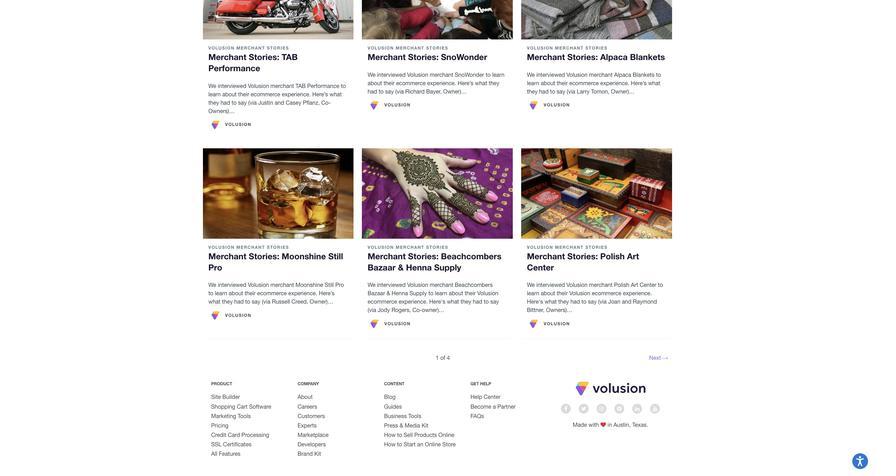 Task type: vqa. For each thing, say whether or not it's contained in the screenshot.


Task type: locate. For each thing, give the bounding box(es) containing it.
here's inside we interviewed volusion merchant tab performance to learn about their ecommerce experience. here's what they had to say (via justin and casey pflanz, co- owners)…
[[313, 91, 328, 97]]

(via left larry
[[567, 88, 576, 95]]

justin
[[258, 100, 273, 106]]

henna up rogers,
[[392, 291, 408, 297]]

0 vertical spatial kit
[[422, 423, 429, 429]]

kit up products
[[422, 423, 429, 429]]

ecommerce inside we interviewed volusion merchant tab performance to learn about their ecommerce experience. here's what they had to say (via justin and casey pflanz, co- owners)…
[[251, 91, 280, 97]]

help up become
[[471, 394, 482, 401]]

0 vertical spatial tab
[[282, 52, 298, 62]]

heart image
[[601, 422, 606, 428]]

processing
[[242, 432, 269, 439]]

0 horizontal spatial owners)…
[[209, 108, 235, 114]]

interviewed inside we interviewed volusion merchant moonshine still pro to learn about their ecommerce experience. here's what they had to say (via russell creed, owner)…
[[218, 282, 247, 288]]

ecommerce up russell
[[257, 291, 287, 297]]

ecommerce inside "we interviewed volusion merchant snowonder to learn about their ecommerce experience. here's what they had to say (via richard bayer, owner)…"
[[396, 80, 426, 86]]

volusion inside volusion merchant stories merchant stories: tab performance
[[209, 46, 235, 51]]

blog
[[384, 394, 396, 401]]

experts link
[[298, 423, 317, 429]]

help center link
[[471, 394, 501, 401]]

1 vertical spatial blankets
[[633, 72, 655, 78]]

ecommerce up larry
[[570, 80, 599, 86]]

1 vertical spatial snowonder
[[455, 72, 484, 78]]

here's
[[430, 299, 446, 305], [527, 299, 543, 305]]

ecommerce
[[396, 80, 426, 86], [570, 80, 599, 86], [251, 91, 280, 97], [257, 291, 287, 297], [592, 291, 622, 297], [368, 299, 397, 305]]

online down products
[[425, 442, 441, 448]]

1 horizontal spatial co-
[[413, 307, 422, 314]]

owners)… inside we interviewed volusion merchant tab performance to learn about their ecommerce experience. here's what they had to say (via justin and casey pflanz, co- owners)…
[[209, 108, 235, 114]]

co- inside we interviewed volusion merchant beachcombers bazaar & henna supply to learn about their volusion ecommerce experience. here's what they had to say (via jody rogers, co-owner)…
[[413, 307, 422, 314]]

owner)… right the creed,
[[310, 299, 333, 305]]

stories: inside volusion merchant stories merchant stories: tab performance
[[249, 52, 280, 62]]

moonshine inside volusion merchant stories merchant stories: moonshine still pro
[[282, 252, 326, 261]]

merchant up russell
[[271, 282, 294, 288]]

(via left jody
[[368, 307, 376, 314]]

merchant for tab
[[271, 83, 294, 89]]

0 vertical spatial how
[[384, 432, 396, 439]]

0 vertical spatial alpaca
[[601, 52, 628, 62]]

0 vertical spatial snowonder
[[441, 52, 488, 62]]

experience. up rogers,
[[399, 299, 428, 305]]

ecommerce up jody
[[368, 299, 397, 305]]

1 horizontal spatial owner)…
[[444, 88, 467, 95]]

we interviewed volusion merchant moonshine still pro to learn about their ecommerce experience. here's what they had to say (via russell creed, owner)…
[[209, 282, 344, 305]]

certificates
[[223, 442, 252, 448]]

(via left richard
[[396, 88, 404, 95]]

volusion merchant stories merchant stories: alpaca blankets
[[527, 46, 665, 62]]

media
[[405, 423, 420, 429]]

1 vertical spatial how
[[384, 442, 396, 448]]

merchant for polish
[[589, 282, 613, 288]]

0 vertical spatial beachcombers
[[441, 252, 502, 261]]

online up store
[[439, 432, 455, 439]]

guides
[[384, 404, 402, 410]]

co-
[[322, 100, 331, 106], [413, 307, 422, 314]]

owner)… right tomon,
[[611, 88, 635, 95]]

we for merchant stories: snowonder
[[368, 72, 376, 78]]

center inside we interviewed volusion merchant polish art center to learn about their volusion ecommerce experience. here's what they had to say (via joan and raymond bittner, owners)…
[[640, 282, 657, 288]]

merchant up 'owner)…'
[[430, 282, 454, 288]]

1 bazaar from the top
[[368, 263, 396, 273]]

beachcombers inside volusion merchant stories merchant stories: beachcombers bazaar & henna supply
[[441, 252, 502, 261]]

2 horizontal spatial center
[[640, 282, 657, 288]]

0 horizontal spatial owner)…
[[310, 299, 333, 305]]

experience. up tomon,
[[601, 80, 630, 86]]

to
[[486, 72, 491, 78], [656, 72, 661, 78], [341, 83, 346, 89], [379, 88, 384, 95], [551, 88, 555, 95], [232, 100, 237, 106], [658, 282, 663, 288], [209, 291, 213, 297], [429, 291, 434, 297], [245, 299, 250, 305], [484, 299, 489, 305], [582, 299, 587, 305], [397, 432, 402, 439], [397, 442, 402, 448]]

their inside we interviewed volusion merchant alpaca blankets to learn about their ecommerce experience. here's what they had to say (via larry tomon, owner)…
[[557, 80, 568, 86]]

1 vertical spatial online
[[425, 442, 441, 448]]

1 here's from the left
[[430, 299, 446, 305]]

2 vertical spatial &
[[400, 423, 403, 429]]

0 vertical spatial pro
[[209, 263, 222, 273]]

1 vertical spatial owners)…
[[546, 307, 573, 314]]

merchant for moonshine
[[271, 282, 294, 288]]

ecommerce up justin
[[251, 91, 280, 97]]

interviewed for merchant stories: snowonder
[[377, 72, 406, 78]]

they inside "we interviewed volusion merchant snowonder to learn about their ecommerce experience. here's what they had to say (via richard bayer, owner)…"
[[489, 80, 500, 86]]

kit inside about careers customers experts marketplace developers brand kit
[[314, 451, 321, 458]]

ssl certificates link
[[211, 442, 252, 448]]

interviewed for merchant stories: tab performance
[[218, 83, 247, 89]]

they inside we interviewed volusion merchant beachcombers bazaar & henna supply to learn about their volusion ecommerce experience. here's what they had to say (via jody rogers, co-owner)…
[[461, 299, 472, 305]]

next →
[[650, 355, 669, 362]]

next
[[650, 355, 661, 362]]

merchant for alpaca
[[589, 72, 613, 78]]

(via left justin
[[248, 100, 257, 106]]

interviewed inside "we interviewed volusion merchant snowonder to learn about their ecommerce experience. here's what they had to say (via richard bayer, owner)…"
[[377, 72, 406, 78]]

1 horizontal spatial tools
[[409, 413, 422, 420]]

stories inside volusion merchant stories merchant stories: beachcombers bazaar & henna supply
[[426, 245, 449, 250]]

0 vertical spatial owners)…
[[209, 108, 235, 114]]

performance inside volusion merchant stories merchant stories: tab performance
[[209, 63, 260, 73]]

customers link
[[298, 413, 325, 420]]

had inside we interviewed volusion merchant polish art center to learn about their volusion ecommerce experience. here's what they had to say (via joan and raymond bittner, owners)…
[[571, 299, 580, 305]]

how to start an online store link
[[384, 442, 456, 448]]

1 vertical spatial kit
[[314, 451, 321, 458]]

tools inside the blog guides business tools press & media kit how to sell products online how to start an online store
[[409, 413, 422, 420]]

russell
[[272, 299, 290, 305]]

owners)…
[[209, 108, 235, 114], [546, 307, 573, 314]]

company
[[298, 382, 319, 387]]

experience. up bayer,
[[427, 80, 456, 86]]

about inside we interviewed volusion merchant tab performance to learn about their ecommerce experience. here's what they had to say (via justin and casey pflanz, co- owners)…
[[222, 91, 237, 97]]

texas.
[[633, 422, 649, 428]]

follow volusion on youtube image
[[653, 407, 658, 412]]

about
[[368, 80, 382, 86], [541, 80, 556, 86], [222, 91, 237, 97], [229, 291, 243, 297], [449, 291, 464, 297], [541, 291, 556, 297]]

product
[[211, 382, 232, 387]]

1 horizontal spatial owners)…
[[546, 307, 573, 314]]

we for merchant stories: beachcombers bazaar & henna supply
[[368, 282, 376, 288]]

and
[[275, 100, 284, 106], [622, 299, 632, 305]]

blankets
[[630, 52, 665, 62], [633, 72, 655, 78]]

kit for media
[[422, 423, 429, 429]]

volusion merchant stories merchant stories: snowonder
[[368, 46, 488, 62]]

2 here's from the left
[[527, 299, 543, 305]]

get help
[[471, 382, 492, 387]]

1 horizontal spatial and
[[622, 299, 632, 305]]

stories: inside volusion merchant stories merchant stories: snowonder
[[408, 52, 439, 62]]

snowonder
[[441, 52, 488, 62], [455, 72, 484, 78]]

open accessibe: accessibility options, statement and help image
[[857, 457, 865, 467]]

interviewed
[[377, 72, 406, 78], [537, 72, 565, 78], [218, 83, 247, 89], [218, 282, 247, 288], [377, 282, 406, 288], [537, 282, 565, 288]]

1 vertical spatial beachcombers
[[455, 282, 493, 288]]

volusion inside volusion merchant stories merchant stories: beachcombers bazaar & henna supply
[[368, 245, 394, 250]]

credit card processing link
[[211, 432, 269, 439]]

0 horizontal spatial co-
[[322, 100, 331, 106]]

follow volusion on linkedin image
[[635, 407, 640, 412]]

careers link
[[298, 404, 317, 410]]

experience.
[[427, 80, 456, 86], [601, 80, 630, 86], [282, 91, 311, 97], [288, 291, 317, 297], [623, 291, 652, 297], [399, 299, 428, 305]]

1 vertical spatial pro
[[336, 282, 344, 288]]

help right 'get'
[[480, 382, 492, 387]]

alpaca up we interviewed volusion merchant alpaca blankets to learn about their ecommerce experience. here's what they had to say (via larry tomon, owner)… on the right top
[[601, 52, 628, 62]]

pro inside volusion merchant stories merchant stories: moonshine still pro
[[209, 263, 222, 273]]

what inside we interviewed volusion merchant beachcombers bazaar & henna supply to learn about their volusion ecommerce experience. here's what they had to say (via jody rogers, co-owner)…
[[447, 299, 459, 305]]

supply inside volusion merchant stories merchant stories: beachcombers bazaar & henna supply
[[434, 263, 462, 273]]

marketplace
[[298, 432, 329, 439]]

and right justin
[[275, 100, 284, 106]]

follow volusion on instagram image
[[600, 407, 604, 412]]

we
[[368, 72, 376, 78], [527, 72, 535, 78], [209, 83, 216, 89], [209, 282, 216, 288], [368, 282, 376, 288], [527, 282, 535, 288]]

ssl
[[211, 442, 222, 448]]

alpaca
[[601, 52, 628, 62], [615, 72, 632, 78]]

1 horizontal spatial center
[[527, 263, 554, 273]]

1 horizontal spatial performance
[[307, 83, 340, 89]]

1 vertical spatial art
[[631, 282, 639, 288]]

merchant stories: polish art center image
[[522, 148, 673, 239]]

merchant inside we interviewed volusion merchant alpaca blankets to learn about their ecommerce experience. here's what they had to say (via larry tomon, owner)…
[[589, 72, 613, 78]]

about inside we interviewed volusion merchant moonshine still pro to learn about their ecommerce experience. here's what they had to say (via russell creed, owner)…
[[229, 291, 243, 297]]

merchant inside "we interviewed volusion merchant snowonder to learn about their ecommerce experience. here's what they had to say (via richard bayer, owner)…"
[[430, 72, 454, 78]]

henna inside volusion merchant stories merchant stories: beachcombers bazaar & henna supply
[[406, 263, 432, 273]]

henna up we interviewed volusion merchant beachcombers bazaar & henna supply to learn about their volusion ecommerce experience. here's what they had to say (via jody rogers, co-owner)…
[[406, 263, 432, 273]]

site builder link
[[211, 394, 240, 401]]

experience. up raymond
[[623, 291, 652, 297]]

in austin, texas.
[[606, 422, 649, 428]]

1 vertical spatial &
[[387, 291, 390, 297]]

merchant stories: alpaca blankets image
[[522, 0, 673, 40]]

0 vertical spatial center
[[527, 263, 554, 273]]

0 vertical spatial bazaar
[[368, 263, 396, 273]]

0 vertical spatial performance
[[209, 63, 260, 73]]

merchant up tomon,
[[589, 72, 613, 78]]

bazaar
[[368, 263, 396, 273], [368, 291, 385, 297]]

learn inside we interviewed volusion merchant polish art center to learn about their volusion ecommerce experience. here's what they had to say (via joan and raymond bittner, owners)…
[[527, 291, 540, 297]]

here's
[[458, 80, 474, 86], [631, 80, 647, 86], [313, 91, 328, 97], [319, 291, 335, 297]]

say
[[385, 88, 394, 95], [557, 88, 566, 95], [238, 100, 247, 106], [252, 299, 261, 305], [491, 299, 499, 305], [588, 299, 597, 305]]

ecommerce inside we interviewed volusion merchant polish art center to learn about their volusion ecommerce experience. here's what they had to say (via joan and raymond bittner, owners)…
[[592, 291, 622, 297]]

about inside we interviewed volusion merchant polish art center to learn about their volusion ecommerce experience. here's what they had to say (via joan and raymond bittner, owners)…
[[541, 291, 556, 297]]

0 horizontal spatial tools
[[238, 413, 251, 420]]

(via left joan
[[599, 299, 607, 305]]

ecommerce up richard
[[396, 80, 426, 86]]

1 vertical spatial still
[[325, 282, 334, 288]]

1 vertical spatial alpaca
[[615, 72, 632, 78]]

1 vertical spatial and
[[622, 299, 632, 305]]

still inside we interviewed volusion merchant moonshine still pro to learn about their ecommerce experience. here's what they had to say (via russell creed, owner)…
[[325, 282, 334, 288]]

4
[[447, 355, 450, 362]]

0 vertical spatial moonshine
[[282, 252, 326, 261]]

0 horizontal spatial center
[[484, 394, 501, 401]]

we for merchant stories: alpaca blankets
[[527, 72, 535, 78]]

merchant inside we interviewed volusion merchant beachcombers bazaar & henna supply to learn about their volusion ecommerce experience. here's what they had to say (via jody rogers, co-owner)…
[[430, 282, 454, 288]]

experience. up the creed,
[[288, 291, 317, 297]]

ecommerce inside we interviewed volusion merchant alpaca blankets to learn about their ecommerce experience. here's what they had to say (via larry tomon, owner)…
[[570, 80, 599, 86]]

how
[[384, 432, 396, 439], [384, 442, 396, 448]]

supply up we interviewed volusion merchant beachcombers bazaar & henna supply to learn about their volusion ecommerce experience. here's what they had to say (via jody rogers, co-owner)…
[[434, 263, 462, 273]]

merchant up bayer,
[[430, 72, 454, 78]]

we inside "we interviewed volusion merchant snowonder to learn about their ecommerce experience. here's what they had to say (via richard bayer, owner)…"
[[368, 72, 376, 78]]

0 horizontal spatial here's
[[430, 299, 446, 305]]

(via left russell
[[262, 299, 271, 305]]

co- right rogers,
[[413, 307, 422, 314]]

tools up 'media'
[[409, 413, 422, 420]]

volusion inside volusion merchant stories merchant stories: alpaca blankets
[[527, 46, 554, 51]]

pricing link
[[211, 423, 229, 429]]

tab
[[282, 52, 298, 62], [296, 83, 306, 89]]

0 vertical spatial supply
[[434, 263, 462, 273]]

stories: for alpaca
[[568, 52, 598, 62]]

merchant up joan
[[589, 282, 613, 288]]

we interviewed volusion merchant polish art center to learn about their volusion ecommerce experience. here's what they had to say (via joan and raymond bittner, owners)…
[[527, 282, 663, 314]]

0 vertical spatial art
[[627, 252, 639, 261]]

tab inside we interviewed volusion merchant tab performance to learn about their ecommerce experience. here's what they had to say (via justin and casey pflanz, co- owners)…
[[296, 83, 306, 89]]

business tools link
[[384, 413, 422, 420]]

here's up 'owner)…'
[[430, 299, 446, 305]]

merchant stories: tab performance image
[[203, 0, 354, 40]]

polish
[[601, 252, 625, 261], [615, 282, 630, 288]]

follow volusion on facebook image
[[565, 407, 568, 412]]

interviewed inside we interviewed volusion merchant beachcombers bazaar & henna supply to learn about their volusion ecommerce experience. here's what they had to say (via jody rogers, co-owner)…
[[377, 282, 406, 288]]

learn
[[493, 72, 505, 78], [527, 80, 540, 86], [209, 91, 221, 97], [215, 291, 227, 297], [435, 291, 448, 297], [527, 291, 540, 297]]

ecommerce up joan
[[592, 291, 622, 297]]

kit
[[422, 423, 429, 429], [314, 451, 321, 458]]

help inside "help center become a partner faqs"
[[471, 394, 482, 401]]

1 horizontal spatial pro
[[336, 282, 344, 288]]

1 vertical spatial center
[[640, 282, 657, 288]]

1 tools from the left
[[238, 413, 251, 420]]

here's inside we interviewed volusion merchant beachcombers bazaar & henna supply to learn about their volusion ecommerce experience. here's what they had to say (via jody rogers, co-owner)…
[[430, 299, 446, 305]]

marketing
[[211, 413, 236, 420]]

volusion link for merchant stories: snowonder
[[368, 98, 411, 112]]

interviewed for merchant stories: polish art center
[[537, 282, 565, 288]]

1 horizontal spatial kit
[[422, 423, 429, 429]]

experience. up casey
[[282, 91, 311, 97]]

1 vertical spatial performance
[[307, 83, 340, 89]]

next → link
[[645, 352, 673, 365]]

pro inside we interviewed volusion merchant moonshine still pro to learn about their ecommerce experience. here's what they had to say (via russell creed, owner)…
[[336, 282, 344, 288]]

what
[[475, 80, 487, 86], [649, 80, 661, 86], [330, 91, 342, 97], [209, 299, 221, 305], [447, 299, 459, 305], [545, 299, 557, 305]]

owner)… right bayer,
[[444, 88, 467, 95]]

learn inside we interviewed volusion merchant alpaca blankets to learn about their ecommerce experience. here's what they had to say (via larry tomon, owner)…
[[527, 80, 540, 86]]

content
[[384, 382, 405, 387]]

supply up 'owner)…'
[[410, 291, 427, 297]]

1 vertical spatial bazaar
[[368, 291, 385, 297]]

stories: inside volusion merchant stories merchant stories: alpaca blankets
[[568, 52, 598, 62]]

center
[[527, 263, 554, 273], [640, 282, 657, 288], [484, 394, 501, 401]]

2 vertical spatial center
[[484, 394, 501, 401]]

and right joan
[[622, 299, 632, 305]]

online
[[439, 432, 455, 439], [425, 442, 441, 448]]

we inside we interviewed volusion merchant beachcombers bazaar & henna supply to learn about their volusion ecommerce experience. here's what they had to say (via jody rogers, co-owner)…
[[368, 282, 376, 288]]

start
[[404, 442, 416, 448]]

1 vertical spatial tab
[[296, 83, 306, 89]]

still
[[328, 252, 343, 261], [325, 282, 334, 288]]

0 horizontal spatial and
[[275, 100, 284, 106]]

stories: inside volusion merchant stories merchant stories: moonshine still pro
[[249, 252, 280, 261]]

1 vertical spatial co-
[[413, 307, 422, 314]]

polish inside volusion merchant stories merchant stories: polish art center
[[601, 252, 625, 261]]

tools down cart
[[238, 413, 251, 420]]

0 vertical spatial henna
[[406, 263, 432, 273]]

co- right pflanz,
[[322, 100, 331, 106]]

stories for beachcombers
[[426, 245, 449, 250]]

volusion inside we interviewed volusion merchant tab performance to learn about their ecommerce experience. here's what they had to say (via justin and casey pflanz, co- owners)…
[[248, 83, 269, 89]]

ecommerce software by volusion image
[[575, 381, 647, 397]]

owner)… inside "we interviewed volusion merchant snowonder to learn about their ecommerce experience. here's what they had to say (via richard bayer, owner)…"
[[444, 88, 467, 95]]

merchant for beachcombers
[[430, 282, 454, 288]]

stories: for tab
[[249, 52, 280, 62]]

interviewed for merchant stories: alpaca blankets
[[537, 72, 565, 78]]

they inside we interviewed volusion merchant tab performance to learn about their ecommerce experience. here's what they had to say (via justin and casey pflanz, co- owners)…
[[209, 100, 219, 106]]

1 horizontal spatial supply
[[434, 263, 462, 273]]

we inside we interviewed volusion merchant alpaca blankets to learn about their ecommerce experience. here's what they had to say (via larry tomon, owner)…
[[527, 72, 535, 78]]

and inside we interviewed volusion merchant polish art center to learn about their volusion ecommerce experience. here's what they had to say (via joan and raymond bittner, owners)…
[[622, 299, 632, 305]]

0 vertical spatial online
[[439, 432, 455, 439]]

owner)…
[[444, 88, 467, 95], [611, 88, 635, 95], [310, 299, 333, 305]]

an
[[417, 442, 424, 448]]

0 vertical spatial polish
[[601, 252, 625, 261]]

cart
[[237, 404, 248, 410]]

1 vertical spatial polish
[[615, 282, 630, 288]]

(via inside we interviewed volusion merchant tab performance to learn about their ecommerce experience. here's what they had to say (via justin and casey pflanz, co- owners)…
[[248, 100, 257, 106]]

1 vertical spatial supply
[[410, 291, 427, 297]]

had inside we interviewed volusion merchant beachcombers bazaar & henna supply to learn about their volusion ecommerce experience. here's what they had to say (via jody rogers, co-owner)…
[[473, 299, 483, 305]]

owners)… inside we interviewed volusion merchant polish art center to learn about their volusion ecommerce experience. here's what they had to say (via joan and raymond bittner, owners)…
[[546, 307, 573, 314]]

0 horizontal spatial supply
[[410, 291, 427, 297]]

1 vertical spatial henna
[[392, 291, 408, 297]]

merchant up casey
[[271, 83, 294, 89]]

1 horizontal spatial here's
[[527, 299, 543, 305]]

say inside we interviewed volusion merchant moonshine still pro to learn about their ecommerce experience. here's what they had to say (via russell creed, owner)…
[[252, 299, 261, 305]]

merchant stories: snowonder image
[[362, 0, 513, 40]]

2 bazaar from the top
[[368, 291, 385, 297]]

2 horizontal spatial owner)…
[[611, 88, 635, 95]]

we for merchant stories: moonshine still pro
[[209, 282, 216, 288]]

&
[[398, 263, 404, 273], [387, 291, 390, 297], [400, 423, 403, 429]]

stories inside volusion merchant stories merchant stories: moonshine still pro
[[267, 245, 289, 250]]

help
[[480, 382, 492, 387], [471, 394, 482, 401]]

shopping
[[211, 404, 235, 410]]

2 tools from the left
[[409, 413, 422, 420]]

stories for alpaca
[[586, 46, 608, 51]]

press & media kit link
[[384, 423, 429, 429]]

0 vertical spatial and
[[275, 100, 284, 106]]

brand
[[298, 451, 313, 458]]

kit down developers
[[314, 451, 321, 458]]

0 horizontal spatial performance
[[209, 63, 260, 73]]

0 horizontal spatial pro
[[209, 263, 222, 273]]

& inside we interviewed volusion merchant beachcombers bazaar & henna supply to learn about their volusion ecommerce experience. here's what they had to say (via jody rogers, co-owner)…
[[387, 291, 390, 297]]

here's up bittner,
[[527, 299, 543, 305]]

0 vertical spatial &
[[398, 263, 404, 273]]

0 vertical spatial blankets
[[630, 52, 665, 62]]

0 vertical spatial co-
[[322, 100, 331, 106]]

interviewed inside we interviewed volusion merchant alpaca blankets to learn about their ecommerce experience. here's what they had to say (via larry tomon, owner)…
[[537, 72, 565, 78]]

had inside we interviewed volusion merchant tab performance to learn about their ecommerce experience. here's what they had to say (via justin and casey pflanz, co- owners)…
[[221, 100, 230, 106]]

volusion link
[[368, 98, 411, 112], [527, 98, 570, 112], [209, 118, 252, 132], [209, 309, 252, 323], [368, 318, 411, 331], [527, 318, 570, 331]]

learn inside we interviewed volusion merchant moonshine still pro to learn about their ecommerce experience. here's what they had to say (via russell creed, owner)…
[[215, 291, 227, 297]]

1 vertical spatial moonshine
[[296, 282, 323, 288]]

stories: inside volusion merchant stories merchant stories: beachcombers bazaar & henna supply
[[408, 252, 439, 261]]

learn inside we interviewed volusion merchant beachcombers bazaar & henna supply to learn about their volusion ecommerce experience. here's what they had to say (via jody rogers, co-owner)…
[[435, 291, 448, 297]]

1 vertical spatial help
[[471, 394, 482, 401]]

alpaca down volusion merchant stories merchant stories: alpaca blankets
[[615, 72, 632, 78]]

merchant inside we interviewed volusion merchant moonshine still pro to learn about their ecommerce experience. here's what they had to say (via russell creed, owner)…
[[271, 282, 294, 288]]

business
[[384, 413, 407, 420]]

0 vertical spatial still
[[328, 252, 343, 261]]

we interviewed volusion merchant tab performance to learn about their ecommerce experience. here's what they had to say (via justin and casey pflanz, co- owners)…
[[209, 83, 346, 114]]

snowonder inside volusion merchant stories merchant stories: snowonder
[[441, 52, 488, 62]]

0 horizontal spatial kit
[[314, 451, 321, 458]]

performance
[[209, 63, 260, 73], [307, 83, 340, 89]]



Task type: describe. For each thing, give the bounding box(es) containing it.
what inside "we interviewed volusion merchant snowonder to learn about their ecommerce experience. here's what they had to say (via richard bayer, owner)…"
[[475, 80, 487, 86]]

had inside we interviewed volusion merchant alpaca blankets to learn about their ecommerce experience. here's what they had to say (via larry tomon, owner)…
[[540, 88, 549, 95]]

richard
[[406, 88, 425, 95]]

with
[[589, 422, 599, 428]]

about
[[298, 394, 313, 401]]

blog guides business tools press & media kit how to sell products online how to start an online store
[[384, 394, 456, 448]]

a
[[493, 404, 496, 410]]

say inside we interviewed volusion merchant polish art center to learn about their volusion ecommerce experience. here's what they had to say (via joan and raymond bittner, owners)…
[[588, 299, 597, 305]]

volusion inside we interviewed volusion merchant alpaca blankets to learn about their ecommerce experience. here's what they had to say (via larry tomon, owner)…
[[567, 72, 588, 78]]

here's inside we interviewed volusion merchant alpaca blankets to learn about their ecommerce experience. here's what they had to say (via larry tomon, owner)…
[[631, 80, 647, 86]]

guides link
[[384, 404, 402, 410]]

here's inside "we interviewed volusion merchant snowonder to learn about their ecommerce experience. here's what they had to say (via richard bayer, owner)…"
[[458, 80, 474, 86]]

volusion merchant stories merchant stories: polish art center
[[527, 245, 639, 273]]

interviewed for merchant stories: moonshine still pro
[[218, 282, 247, 288]]

austin,
[[614, 422, 631, 428]]

stories for snowonder
[[426, 46, 449, 51]]

card
[[228, 432, 240, 439]]

and inside we interviewed volusion merchant tab performance to learn about their ecommerce experience. here's what they had to say (via justin and casey pflanz, co- owners)…
[[275, 100, 284, 106]]

say inside we interviewed volusion merchant tab performance to learn about their ecommerce experience. here's what they had to say (via justin and casey pflanz, co- owners)…
[[238, 100, 247, 106]]

ecommerce inside we interviewed volusion merchant beachcombers bazaar & henna supply to learn about their volusion ecommerce experience. here's what they had to say (via jody rogers, co-owner)…
[[368, 299, 397, 305]]

2 how from the top
[[384, 442, 396, 448]]

1 of 4
[[436, 355, 450, 362]]

about link
[[298, 394, 313, 401]]

(via inside we interviewed volusion merchant beachcombers bazaar & henna supply to learn about their volusion ecommerce experience. here's what they had to say (via jody rogers, co-owner)…
[[368, 307, 376, 314]]

bayer,
[[426, 88, 442, 95]]

we for merchant stories: polish art center
[[527, 282, 535, 288]]

all features link
[[211, 451, 241, 458]]

blankets inside volusion merchant stories merchant stories: alpaca blankets
[[630, 52, 665, 62]]

had inside "we interviewed volusion merchant snowonder to learn about their ecommerce experience. here's what they had to say (via richard bayer, owner)…"
[[368, 88, 377, 95]]

volusion inside volusion merchant stories merchant stories: snowonder
[[368, 46, 394, 51]]

site builder shopping cart software marketing tools pricing credit card processing ssl certificates all features
[[211, 394, 271, 458]]

joan
[[609, 299, 621, 305]]

learn inside "we interviewed volusion merchant snowonder to learn about their ecommerce experience. here's what they had to say (via richard bayer, owner)…"
[[493, 72, 505, 78]]

stories for moonshine
[[267, 245, 289, 250]]

volusion link for merchant stories: moonshine still pro
[[209, 309, 252, 323]]

what inside we interviewed volusion merchant moonshine still pro to learn about their ecommerce experience. here's what they had to say (via russell creed, owner)…
[[209, 299, 221, 305]]

how to sell products online link
[[384, 432, 455, 439]]

bazaar inside we interviewed volusion merchant beachcombers bazaar & henna supply to learn about their volusion ecommerce experience. here's what they had to say (via jody rogers, co-owner)…
[[368, 291, 385, 297]]

volusion link for merchant stories: beachcombers bazaar & henna supply
[[368, 318, 411, 331]]

become
[[471, 404, 492, 410]]

(via inside "we interviewed volusion merchant snowonder to learn about their ecommerce experience. here's what they had to say (via richard bayer, owner)…"
[[396, 88, 404, 95]]

follow volusion on twitter image
[[582, 407, 587, 412]]

owner)… inside we interviewed volusion merchant moonshine still pro to learn about their ecommerce experience. here's what they had to say (via russell creed, owner)…
[[310, 299, 333, 305]]

we interviewed volusion merchant snowonder to learn about their ecommerce experience. here's what they had to say (via richard bayer, owner)…
[[368, 72, 505, 95]]

art inside volusion merchant stories merchant stories: polish art center
[[627, 252, 639, 261]]

get
[[471, 382, 479, 387]]

ecommerce inside we interviewed volusion merchant moonshine still pro to learn about their ecommerce experience. here's what they had to say (via russell creed, owner)…
[[257, 291, 287, 297]]

alpaca inside volusion merchant stories merchant stories: alpaca blankets
[[601, 52, 628, 62]]

their inside "we interviewed volusion merchant snowonder to learn about their ecommerce experience. here's what they had to say (via richard bayer, owner)…"
[[384, 80, 395, 86]]

we interviewed volusion merchant alpaca blankets to learn about their ecommerce experience. here's what they had to say (via larry tomon, owner)…
[[527, 72, 661, 95]]

products
[[415, 432, 437, 439]]

beachcombers inside we interviewed volusion merchant beachcombers bazaar & henna supply to learn about their volusion ecommerce experience. here's what they had to say (via jody rogers, co-owner)…
[[455, 282, 493, 288]]

volusion merchant stories merchant stories: beachcombers bazaar & henna supply
[[368, 245, 502, 273]]

store
[[443, 442, 456, 448]]

merchant for snowonder
[[430, 72, 454, 78]]

say inside "we interviewed volusion merchant snowonder to learn about their ecommerce experience. here's what they had to say (via richard bayer, owner)…"
[[385, 88, 394, 95]]

pflanz,
[[303, 100, 320, 106]]

credit
[[211, 432, 226, 439]]

made
[[573, 422, 587, 428]]

art inside we interviewed volusion merchant polish art center to learn about their volusion ecommerce experience. here's what they had to say (via joan and raymond bittner, owners)…
[[631, 282, 639, 288]]

say inside we interviewed volusion merchant beachcombers bazaar & henna supply to learn about their volusion ecommerce experience. here's what they had to say (via jody rogers, co-owner)…
[[491, 299, 499, 305]]

stories: for snowonder
[[408, 52, 439, 62]]

experience. inside "we interviewed volusion merchant snowonder to learn about their ecommerce experience. here's what they had to say (via richard bayer, owner)…"
[[427, 80, 456, 86]]

pricing
[[211, 423, 229, 429]]

they inside we interviewed volusion merchant polish art center to learn about their volusion ecommerce experience. here's what they had to say (via joan and raymond bittner, owners)…
[[559, 299, 569, 305]]

marketing tools link
[[211, 413, 251, 420]]

in
[[608, 422, 612, 428]]

stories: for moonshine
[[249, 252, 280, 261]]

supply inside we interviewed volusion merchant beachcombers bazaar & henna supply to learn about their volusion ecommerce experience. here's what they had to say (via jody rogers, co-owner)…
[[410, 291, 427, 297]]

builder
[[222, 394, 240, 401]]

merchant stories: moonshine still pro image
[[203, 148, 354, 239]]

& inside volusion merchant stories merchant stories: beachcombers bazaar & henna supply
[[398, 263, 404, 273]]

polish inside we interviewed volusion merchant polish art center to learn about their volusion ecommerce experience. here's what they had to say (via joan and raymond bittner, owners)…
[[615, 282, 630, 288]]

stories for tab
[[267, 46, 289, 51]]

volusion link for merchant stories: alpaca blankets
[[527, 98, 570, 112]]

here's inside we interviewed volusion merchant polish art center to learn about their volusion ecommerce experience. here's what they had to say (via joan and raymond bittner, owners)…
[[527, 299, 543, 305]]

creed,
[[292, 299, 308, 305]]

interviewed for merchant stories: beachcombers bazaar & henna supply
[[377, 282, 406, 288]]

0 vertical spatial help
[[480, 382, 492, 387]]

follow volusion on pinterest image
[[617, 407, 622, 412]]

experience. inside we interviewed volusion merchant tab performance to learn about their ecommerce experience. here's what they had to say (via justin and casey pflanz, co- owners)…
[[282, 91, 311, 97]]

stories for polish
[[586, 245, 608, 250]]

about careers customers experts marketplace developers brand kit
[[298, 394, 329, 458]]

brand kit link
[[298, 451, 321, 458]]

volusion link for merchant stories: polish art center
[[527, 318, 570, 331]]

their inside we interviewed volusion merchant tab performance to learn about their ecommerce experience. here's what they had to say (via justin and casey pflanz, co- owners)…
[[238, 91, 249, 97]]

they inside we interviewed volusion merchant alpaca blankets to learn about their ecommerce experience. here's what they had to say (via larry tomon, owner)…
[[527, 88, 538, 95]]

tomon,
[[591, 88, 610, 95]]

center inside volusion merchant stories merchant stories: polish art center
[[527, 263, 554, 273]]

what inside we interviewed volusion merchant tab performance to learn about their ecommerce experience. here's what they had to say (via justin and casey pflanz, co- owners)…
[[330, 91, 342, 97]]

experts
[[298, 423, 317, 429]]

larry
[[577, 88, 590, 95]]

software
[[249, 404, 271, 410]]

about inside we interviewed volusion merchant beachcombers bazaar & henna supply to learn about their volusion ecommerce experience. here's what they had to say (via jody rogers, co-owner)…
[[449, 291, 464, 297]]

tools inside site builder shopping cart software marketing tools pricing credit card processing ssl certificates all features
[[238, 413, 251, 420]]

what inside we interviewed volusion merchant polish art center to learn about their volusion ecommerce experience. here's what they had to say (via joan and raymond bittner, owners)…
[[545, 299, 557, 305]]

(via inside we interviewed volusion merchant polish art center to learn about their volusion ecommerce experience. here's what they had to say (via joan and raymond bittner, owners)…
[[599, 299, 607, 305]]

merchant stories: beachcombers bazaar & henna supply image
[[362, 148, 513, 239]]

of
[[441, 355, 446, 362]]

(via inside we interviewed volusion merchant moonshine still pro to learn about their ecommerce experience. here's what they had to say (via russell creed, owner)…
[[262, 299, 271, 305]]

& inside the blog guides business tools press & media kit how to sell products online how to start an online store
[[400, 423, 403, 429]]

volusion inside "we interviewed volusion merchant snowonder to learn about their ecommerce experience. here's what they had to say (via richard bayer, owner)…"
[[407, 72, 428, 78]]

→
[[663, 355, 669, 362]]

they inside we interviewed volusion merchant moonshine still pro to learn about their ecommerce experience. here's what they had to say (via russell creed, owner)…
[[222, 299, 233, 305]]

performance inside we interviewed volusion merchant tab performance to learn about their ecommerce experience. here's what they had to say (via justin and casey pflanz, co- owners)…
[[307, 83, 340, 89]]

moonshine inside we interviewed volusion merchant moonshine still pro to learn about their ecommerce experience. here's what they had to say (via russell creed, owner)…
[[296, 282, 323, 288]]

(via inside we interviewed volusion merchant alpaca blankets to learn about their ecommerce experience. here's what they had to say (via larry tomon, owner)…
[[567, 88, 576, 95]]

help center become a partner faqs
[[471, 394, 516, 420]]

site
[[211, 394, 221, 401]]

what inside we interviewed volusion merchant alpaca blankets to learn about their ecommerce experience. here's what they had to say (via larry tomon, owner)…
[[649, 80, 661, 86]]

their inside we interviewed volusion merchant polish art center to learn about their volusion ecommerce experience. here's what they had to say (via joan and raymond bittner, owners)…
[[557, 291, 568, 297]]

customers
[[298, 413, 325, 420]]

kit for brand
[[314, 451, 321, 458]]

features
[[219, 451, 241, 458]]

henna inside we interviewed volusion merchant beachcombers bazaar & henna supply to learn about their volusion ecommerce experience. here's what they had to say (via jody rogers, co-owner)…
[[392, 291, 408, 297]]

blankets inside we interviewed volusion merchant alpaca blankets to learn about their ecommerce experience. here's what they had to say (via larry tomon, owner)…
[[633, 72, 655, 78]]

about inside "we interviewed volusion merchant snowonder to learn about their ecommerce experience. here's what they had to say (via richard bayer, owner)…"
[[368, 80, 382, 86]]

raymond
[[633, 299, 657, 305]]

volusion inside volusion merchant stories merchant stories: moonshine still pro
[[209, 245, 235, 250]]

jody
[[378, 307, 390, 314]]

shopping cart software link
[[211, 404, 271, 410]]

faqs
[[471, 413, 484, 420]]

faqs link
[[471, 413, 484, 420]]

center inside "help center become a partner faqs"
[[484, 394, 501, 401]]

casey
[[286, 100, 302, 106]]

partner
[[498, 404, 516, 410]]

made with
[[573, 422, 601, 428]]

experience. inside we interviewed volusion merchant moonshine still pro to learn about their ecommerce experience. here's what they had to say (via russell creed, owner)…
[[288, 291, 317, 297]]

stories: for polish
[[568, 252, 598, 261]]

here's inside we interviewed volusion merchant moonshine still pro to learn about their ecommerce experience. here's what they had to say (via russell creed, owner)…
[[319, 291, 335, 297]]

experience. inside we interviewed volusion merchant polish art center to learn about their volusion ecommerce experience. here's what they had to say (via joan and raymond bittner, owners)…
[[623, 291, 652, 297]]

we interviewed volusion merchant beachcombers bazaar & henna supply to learn about their volusion ecommerce experience. here's what they had to say (via jody rogers, co-owner)…
[[368, 282, 499, 314]]

developers link
[[298, 442, 326, 448]]

sell
[[404, 432, 413, 439]]

stories: for beachcombers
[[408, 252, 439, 261]]

all
[[211, 451, 217, 458]]

bazaar inside volusion merchant stories merchant stories: beachcombers bazaar & henna supply
[[368, 263, 396, 273]]

developers
[[298, 442, 326, 448]]

marketplace link
[[298, 432, 329, 439]]

snowonder inside "we interviewed volusion merchant snowonder to learn about their ecommerce experience. here's what they had to say (via richard bayer, owner)…"
[[455, 72, 484, 78]]

tab inside volusion merchant stories merchant stories: tab performance
[[282, 52, 298, 62]]

had inside we interviewed volusion merchant moonshine still pro to learn about their ecommerce experience. here's what they had to say (via russell creed, owner)…
[[234, 299, 244, 305]]

we for merchant stories: tab performance
[[209, 83, 216, 89]]

press
[[384, 423, 398, 429]]

1 how from the top
[[384, 432, 396, 439]]

co- inside we interviewed volusion merchant tab performance to learn about their ecommerce experience. here's what they had to say (via justin and casey pflanz, co- owners)…
[[322, 100, 331, 106]]

experience. inside we interviewed volusion merchant beachcombers bazaar & henna supply to learn about their volusion ecommerce experience. here's what they had to say (via jody rogers, co-owner)…
[[399, 299, 428, 305]]

volusion link for merchant stories: tab performance
[[209, 118, 252, 132]]

owner)…
[[422, 307, 445, 314]]

their inside we interviewed volusion merchant beachcombers bazaar & henna supply to learn about their volusion ecommerce experience. here's what they had to say (via jody rogers, co-owner)…
[[465, 291, 476, 297]]

their inside we interviewed volusion merchant moonshine still pro to learn about their ecommerce experience. here's what they had to say (via russell creed, owner)…
[[245, 291, 256, 297]]

pagination navigation
[[202, 351, 674, 366]]

careers
[[298, 404, 317, 410]]

become a partner link
[[471, 404, 516, 410]]

blog link
[[384, 394, 396, 401]]



